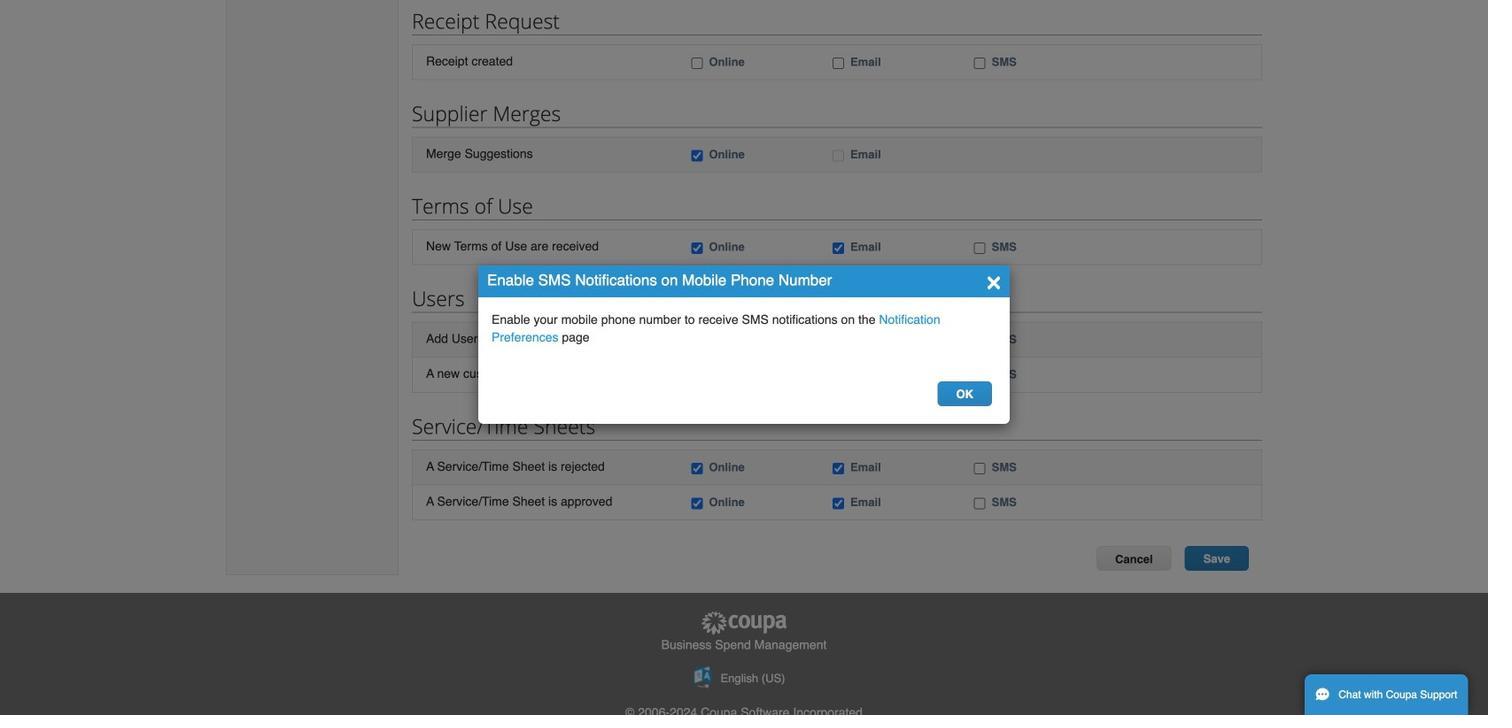 Task type: describe. For each thing, give the bounding box(es) containing it.
coupa supplier portal image
[[700, 611, 788, 636]]



Task type: vqa. For each thing, say whether or not it's contained in the screenshot.
Customer Setup
no



Task type: locate. For each thing, give the bounding box(es) containing it.
None checkbox
[[691, 58, 703, 69], [833, 58, 844, 69], [974, 58, 986, 69], [833, 150, 844, 162], [691, 243, 703, 254], [833, 243, 844, 254], [691, 463, 703, 475], [974, 463, 986, 475], [974, 498, 986, 510], [691, 58, 703, 69], [833, 58, 844, 69], [974, 58, 986, 69], [833, 150, 844, 162], [691, 243, 703, 254], [833, 243, 844, 254], [691, 463, 703, 475], [974, 463, 986, 475], [974, 498, 986, 510]]

None checkbox
[[691, 150, 703, 162], [974, 243, 986, 254], [974, 370, 986, 382], [833, 463, 844, 475], [691, 498, 703, 510], [833, 498, 844, 510], [691, 150, 703, 162], [974, 243, 986, 254], [974, 370, 986, 382], [833, 463, 844, 475], [691, 498, 703, 510], [833, 498, 844, 510]]



